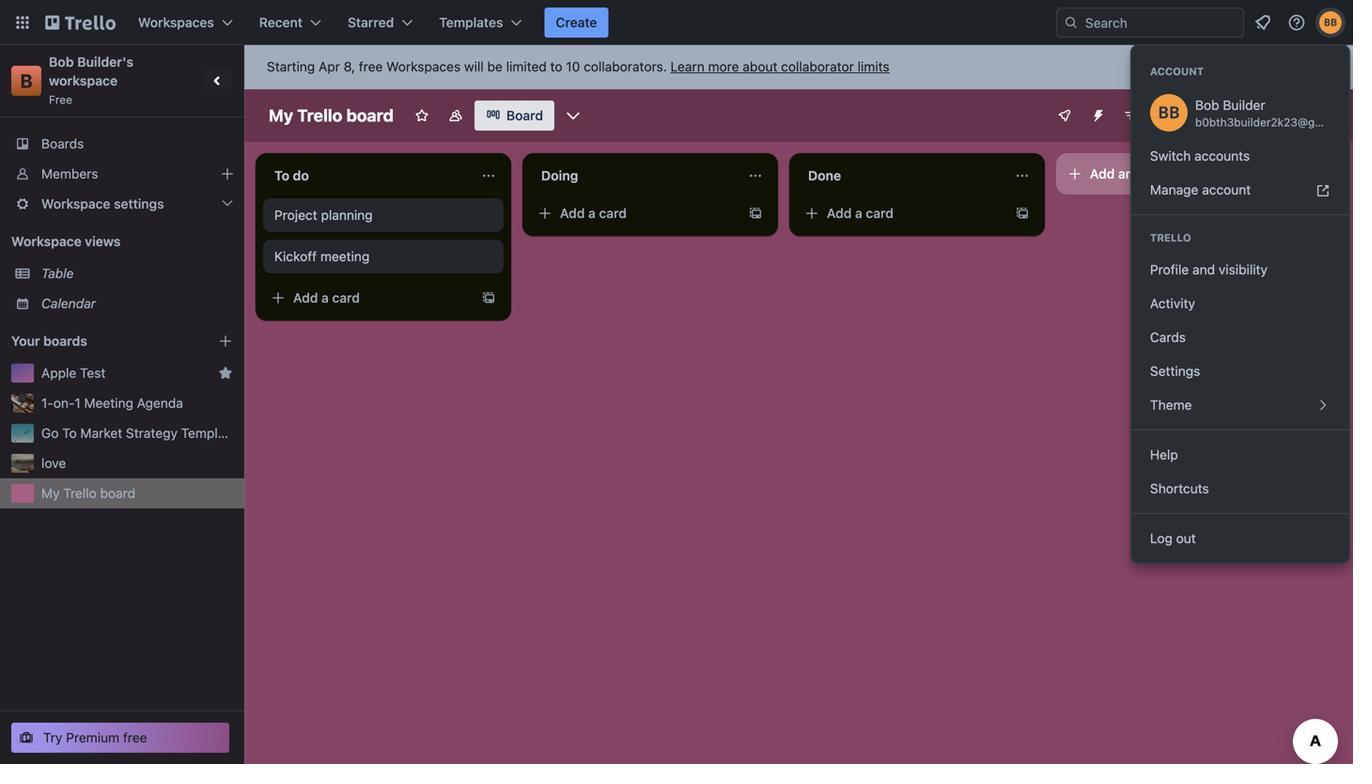 Task type: vqa. For each thing, say whether or not it's contained in the screenshot.
2nd 'add a card' from the left
no



Task type: describe. For each thing, give the bounding box(es) containing it.
0 horizontal spatial bob builder (bobbuilder40) image
[[1151, 94, 1188, 132]]

workspace settings
[[41, 196, 164, 212]]

a for doing
[[589, 205, 596, 221]]

templates
[[439, 15, 503, 30]]

agenda
[[137, 395, 183, 411]]

another
[[1119, 166, 1167, 181]]

be
[[488, 59, 503, 74]]

add another list
[[1091, 166, 1189, 181]]

1 vertical spatial workspaces
[[387, 59, 461, 74]]

share
[[1262, 108, 1298, 123]]

shortcuts button
[[1132, 472, 1350, 506]]

workspace for workspace views
[[11, 234, 82, 249]]

table
[[41, 266, 74, 281]]

0 horizontal spatial to
[[62, 425, 77, 441]]

project planning
[[275, 207, 373, 223]]

manage account link
[[1132, 173, 1350, 207]]

log
[[1151, 531, 1173, 546]]

To do text field
[[263, 161, 474, 191]]

share button
[[1236, 101, 1310, 131]]

Doing text field
[[530, 161, 741, 191]]

add for add another list "button"
[[1091, 166, 1115, 181]]

starting
[[267, 59, 315, 74]]

account
[[1151, 65, 1205, 78]]

bob builder (bobbuilder40) image
[[1320, 11, 1343, 34]]

b0bth3builder2k23@gmail.com
[[1196, 116, 1354, 129]]

add a card for done
[[827, 205, 894, 221]]

add for done add a card button
[[827, 205, 852, 221]]

settings link
[[1132, 354, 1350, 388]]

will
[[464, 59, 484, 74]]

out
[[1177, 531, 1197, 546]]

and
[[1193, 262, 1216, 277]]

accounts
[[1195, 148, 1251, 164]]

manage
[[1151, 182, 1199, 197]]

apr
[[319, 59, 340, 74]]

theme button
[[1132, 388, 1350, 422]]

apple test link
[[41, 364, 211, 383]]

0 horizontal spatial a
[[322, 290, 329, 306]]

activity link
[[1132, 287, 1350, 321]]

views
[[85, 234, 121, 249]]

add board image
[[218, 334, 233, 349]]

create button
[[545, 8, 609, 38]]

switch accounts
[[1151, 148, 1251, 164]]

board inside text box
[[346, 105, 394, 126]]

add a card button for done
[[797, 198, 1004, 228]]

workspace settings button
[[0, 189, 244, 219]]

to
[[551, 59, 563, 74]]

your
[[11, 333, 40, 349]]

open information menu image
[[1288, 13, 1307, 32]]

free
[[49, 93, 72, 106]]

go to market strategy template link
[[41, 424, 237, 443]]

table link
[[41, 264, 233, 283]]

cards
[[1151, 330, 1187, 345]]

settings
[[1151, 363, 1201, 379]]

members
[[41, 166, 98, 181]]

workspace
[[49, 73, 118, 88]]

create from template… image for done
[[1015, 206, 1030, 221]]

1-on-1 meeting agenda
[[41, 395, 183, 411]]

Board name text field
[[259, 101, 403, 131]]

0 horizontal spatial add a card button
[[263, 283, 470, 313]]

bob for workspace
[[49, 54, 74, 70]]

limited
[[506, 59, 547, 74]]

my inside board name text box
[[269, 105, 293, 126]]

starred button
[[337, 8, 424, 38]]

1-on-1 meeting agenda link
[[41, 394, 233, 413]]

1 horizontal spatial bob builder (bobbuilder40) image
[[1204, 102, 1230, 129]]

meeting
[[321, 249, 370, 264]]

go
[[41, 425, 59, 441]]

members link
[[0, 159, 244, 189]]

premium
[[66, 730, 120, 746]]

add for leftmost add a card button
[[293, 290, 318, 306]]

b
[[20, 70, 33, 92]]

theme
[[1151, 397, 1193, 413]]

back to home image
[[45, 8, 116, 38]]

try premium free button
[[11, 723, 229, 753]]

project
[[275, 207, 318, 223]]

search image
[[1064, 15, 1079, 30]]

starting apr 8, free workspaces will be limited to 10 collaborators. learn more about collaborator limits
[[267, 59, 890, 74]]

add a card button for doing
[[530, 198, 737, 228]]

primary element
[[0, 0, 1354, 45]]

builder
[[1224, 97, 1266, 113]]

bob builder's workspace free
[[49, 54, 137, 106]]

help
[[1151, 447, 1179, 463]]

star or unstar board image
[[415, 108, 430, 123]]

doing
[[542, 168, 579, 183]]

0 notifications image
[[1252, 11, 1275, 34]]

apple test
[[41, 365, 106, 381]]

builder's
[[77, 54, 134, 70]]

shortcuts
[[1151, 481, 1210, 496]]

profile
[[1151, 262, 1190, 277]]

try
[[43, 730, 62, 746]]



Task type: locate. For each thing, give the bounding box(es) containing it.
2 horizontal spatial card
[[866, 205, 894, 221]]

filters
[[1146, 108, 1184, 123]]

2 vertical spatial trello
[[63, 486, 97, 501]]

my
[[269, 105, 293, 126], [41, 486, 60, 501]]

1 vertical spatial board
[[100, 486, 135, 501]]

0 vertical spatial free
[[359, 59, 383, 74]]

customize views image
[[564, 106, 583, 125]]

a down done text field
[[856, 205, 863, 221]]

card
[[599, 205, 627, 221], [866, 205, 894, 221], [332, 290, 360, 306]]

1 vertical spatial workspace
[[11, 234, 82, 249]]

kickoff meeting
[[275, 249, 370, 264]]

my trello board down apr on the top of the page
[[269, 105, 394, 126]]

Search field
[[1079, 8, 1244, 37]]

automation image
[[1084, 101, 1110, 127]]

board link
[[475, 101, 555, 131]]

add another list button
[[1057, 153, 1312, 195]]

free right '8,'
[[359, 59, 383, 74]]

switch accounts link
[[1132, 139, 1350, 173]]

2 horizontal spatial add a card button
[[797, 198, 1004, 228]]

starred icon image
[[218, 366, 233, 381]]

Done text field
[[797, 161, 1008, 191]]

board
[[346, 105, 394, 126], [100, 486, 135, 501]]

add down doing
[[560, 205, 585, 221]]

profile and visibility
[[1151, 262, 1268, 277]]

0 horizontal spatial free
[[123, 730, 147, 746]]

learn more about collaborator limits link
[[671, 59, 890, 74]]

1-
[[41, 395, 53, 411]]

learn
[[671, 59, 705, 74]]

workspace views
[[11, 234, 121, 249]]

a down kickoff meeting on the top left
[[322, 290, 329, 306]]

trello down love
[[63, 486, 97, 501]]

board
[[507, 108, 543, 123]]

calendar
[[41, 296, 96, 311]]

to right the go
[[62, 425, 77, 441]]

board left 'star or unstar board' icon
[[346, 105, 394, 126]]

add for add a card button associated with doing
[[560, 205, 585, 221]]

project planning link
[[275, 206, 493, 225]]

free
[[359, 59, 383, 74], [123, 730, 147, 746]]

love
[[41, 456, 66, 471]]

1 horizontal spatial my trello board
[[269, 105, 394, 126]]

templates button
[[428, 8, 533, 38]]

bob builder (bobbuilder40) image down account
[[1151, 94, 1188, 132]]

show menu image
[[1319, 106, 1338, 125]]

bob builder (bobbuilder40) image up the 'accounts'
[[1204, 102, 1230, 129]]

kickoff meeting link
[[275, 247, 493, 266]]

visibility
[[1219, 262, 1268, 277]]

go to market strategy template
[[41, 425, 237, 441]]

planning
[[321, 207, 373, 223]]

recent button
[[248, 8, 333, 38]]

create from template… image
[[748, 206, 763, 221], [1015, 206, 1030, 221], [481, 291, 496, 306]]

0 horizontal spatial board
[[100, 486, 135, 501]]

my trello board inside board name text box
[[269, 105, 394, 126]]

2 horizontal spatial trello
[[1151, 232, 1192, 244]]

add a card button down done text field
[[797, 198, 1004, 228]]

trello up profile
[[1151, 232, 1192, 244]]

switch
[[1151, 148, 1192, 164]]

manage account
[[1151, 182, 1252, 197]]

boards
[[41, 136, 84, 151]]

my down starting
[[269, 105, 293, 126]]

trello down apr on the top of the page
[[297, 105, 343, 126]]

0 vertical spatial workspaces
[[138, 15, 214, 30]]

1 vertical spatial my trello board
[[41, 486, 135, 501]]

0 vertical spatial trello
[[297, 105, 343, 126]]

help link
[[1132, 438, 1350, 472]]

collaborators.
[[584, 59, 667, 74]]

board down love link
[[100, 486, 135, 501]]

1 vertical spatial trello
[[1151, 232, 1192, 244]]

done
[[809, 168, 842, 183]]

free inside try premium free button
[[123, 730, 147, 746]]

my inside my trello board link
[[41, 486, 60, 501]]

boards link
[[0, 129, 244, 159]]

0 horizontal spatial my
[[41, 486, 60, 501]]

create from template… image for doing
[[748, 206, 763, 221]]

workspace navigation collapse icon image
[[205, 68, 231, 94]]

1 horizontal spatial bob
[[1196, 97, 1220, 113]]

bob inside bob builder's workspace free
[[49, 54, 74, 70]]

1 horizontal spatial add a card
[[560, 205, 627, 221]]

workspace down members
[[41, 196, 110, 212]]

to
[[275, 168, 290, 183], [62, 425, 77, 441]]

to left do
[[275, 168, 290, 183]]

1 horizontal spatial my
[[269, 105, 293, 126]]

add a card for doing
[[560, 205, 627, 221]]

bob left builder
[[1196, 97, 1220, 113]]

card for doing
[[599, 205, 627, 221]]

0 horizontal spatial bob
[[49, 54, 74, 70]]

love link
[[41, 454, 233, 473]]

test
[[80, 365, 106, 381]]

list
[[1170, 166, 1189, 181]]

boards
[[43, 333, 87, 349]]

kickoff
[[275, 249, 317, 264]]

template
[[181, 425, 237, 441]]

recent
[[259, 15, 303, 30]]

0 vertical spatial bob
[[49, 54, 74, 70]]

bob builder b0bth3builder2k23@gmail.com
[[1196, 97, 1354, 129]]

on-
[[53, 395, 75, 411]]

bob inside the bob builder b0bth3builder2k23@gmail.com
[[1196, 97, 1220, 113]]

add down done
[[827, 205, 852, 221]]

8,
[[344, 59, 355, 74]]

1 horizontal spatial board
[[346, 105, 394, 126]]

workspace inside dropdown button
[[41, 196, 110, 212]]

bob builder (bobbuilder40) image
[[1151, 94, 1188, 132], [1204, 102, 1230, 129]]

0 vertical spatial to
[[275, 168, 290, 183]]

workspace up table at left
[[11, 234, 82, 249]]

your boards
[[11, 333, 87, 349]]

workspaces inside dropdown button
[[138, 15, 214, 30]]

0 vertical spatial my trello board
[[269, 105, 394, 126]]

a
[[589, 205, 596, 221], [856, 205, 863, 221], [322, 290, 329, 306]]

trello inside board name text box
[[297, 105, 343, 126]]

workspaces up workspace navigation collapse icon
[[138, 15, 214, 30]]

1 vertical spatial to
[[62, 425, 77, 441]]

0 horizontal spatial my trello board
[[41, 486, 135, 501]]

your boards with 5 items element
[[11, 330, 190, 353]]

profile and visibility link
[[1132, 253, 1350, 287]]

0 horizontal spatial create from template… image
[[481, 291, 496, 306]]

workspaces up 'star or unstar board' icon
[[387, 59, 461, 74]]

bob up workspace
[[49, 54, 74, 70]]

bob builder's workspace link
[[49, 54, 137, 88]]

power ups image
[[1058, 108, 1073, 123]]

1
[[75, 395, 81, 411]]

2 horizontal spatial create from template… image
[[1015, 206, 1030, 221]]

a down doing text field
[[589, 205, 596, 221]]

activity
[[1151, 296, 1196, 311]]

1 horizontal spatial create from template… image
[[748, 206, 763, 221]]

1 horizontal spatial trello
[[297, 105, 343, 126]]

meeting
[[84, 395, 133, 411]]

a for done
[[856, 205, 863, 221]]

0 vertical spatial workspace
[[41, 196, 110, 212]]

log out button
[[1132, 522, 1350, 556]]

starred
[[348, 15, 394, 30]]

add down kickoff
[[293, 290, 318, 306]]

add a card down doing
[[560, 205, 627, 221]]

add inside add another list "button"
[[1091, 166, 1115, 181]]

0 horizontal spatial trello
[[63, 486, 97, 501]]

free right premium
[[123, 730, 147, 746]]

1 horizontal spatial add a card button
[[530, 198, 737, 228]]

add a card button down kickoff meeting link
[[263, 283, 470, 313]]

my trello board
[[269, 105, 394, 126], [41, 486, 135, 501]]

0 vertical spatial board
[[346, 105, 394, 126]]

1 vertical spatial my
[[41, 486, 60, 501]]

more
[[709, 59, 740, 74]]

about
[[743, 59, 778, 74]]

filters button
[[1118, 101, 1190, 131]]

card for done
[[866, 205, 894, 221]]

workspace visible image
[[448, 108, 463, 123]]

1 horizontal spatial workspaces
[[387, 59, 461, 74]]

1 vertical spatial free
[[123, 730, 147, 746]]

1 horizontal spatial free
[[359, 59, 383, 74]]

add a card down kickoff meeting on the top left
[[293, 290, 360, 306]]

card down doing text field
[[599, 205, 627, 221]]

1 horizontal spatial a
[[589, 205, 596, 221]]

to inside text box
[[275, 168, 290, 183]]

my down love
[[41, 486, 60, 501]]

1 horizontal spatial card
[[599, 205, 627, 221]]

workspace for workspace settings
[[41, 196, 110, 212]]

add
[[1091, 166, 1115, 181], [560, 205, 585, 221], [827, 205, 852, 221], [293, 290, 318, 306]]

card down meeting
[[332, 290, 360, 306]]

add a card down done
[[827, 205, 894, 221]]

apple
[[41, 365, 76, 381]]

10
[[566, 59, 580, 74]]

1 horizontal spatial to
[[275, 168, 290, 183]]

add left another
[[1091, 166, 1115, 181]]

0 horizontal spatial workspaces
[[138, 15, 214, 30]]

1 vertical spatial bob
[[1196, 97, 1220, 113]]

strategy
[[126, 425, 178, 441]]

create
[[556, 15, 597, 30]]

limits
[[858, 59, 890, 74]]

market
[[80, 425, 122, 441]]

do
[[293, 168, 309, 183]]

2 horizontal spatial a
[[856, 205, 863, 221]]

my trello board down love
[[41, 486, 135, 501]]

2 horizontal spatial add a card
[[827, 205, 894, 221]]

bob for b0bth3builder2k23@gmail.com
[[1196, 97, 1220, 113]]

card down done text field
[[866, 205, 894, 221]]

0 horizontal spatial add a card
[[293, 290, 360, 306]]

workspaces
[[138, 15, 214, 30], [387, 59, 461, 74]]

log out
[[1151, 531, 1197, 546]]

my trello board link
[[41, 484, 233, 503]]

trello
[[297, 105, 343, 126], [1151, 232, 1192, 244], [63, 486, 97, 501]]

0 vertical spatial my
[[269, 105, 293, 126]]

account
[[1203, 182, 1252, 197]]

add a card button down doing text field
[[530, 198, 737, 228]]

0 horizontal spatial card
[[332, 290, 360, 306]]



